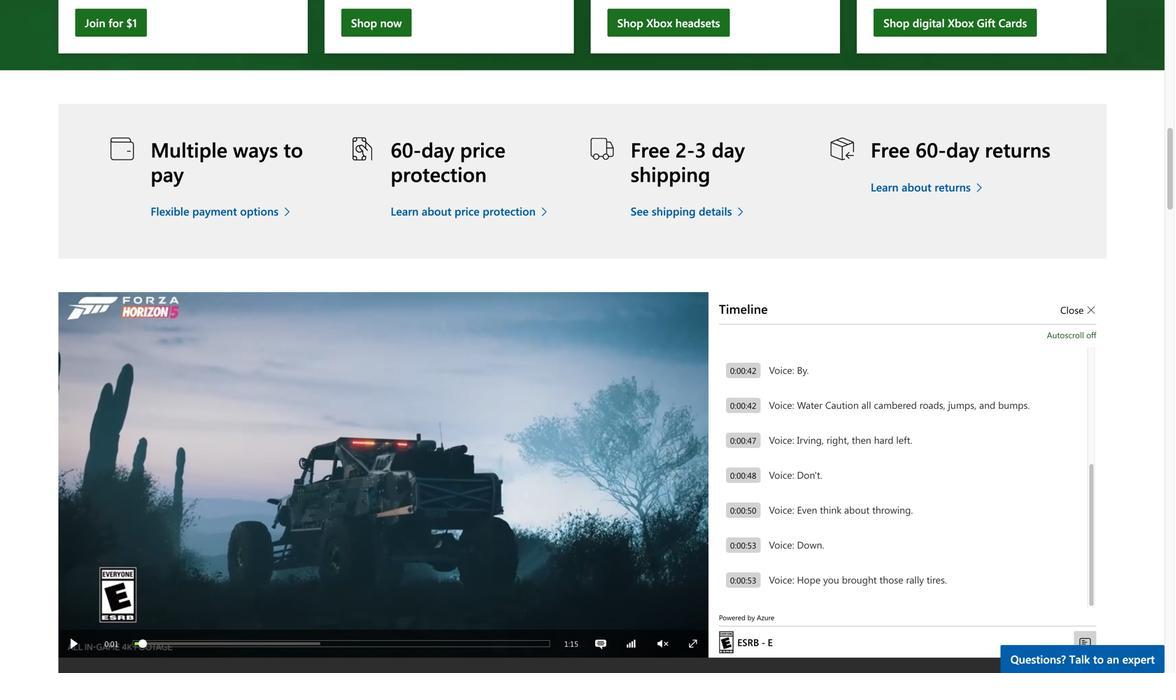 Task type: locate. For each thing, give the bounding box(es) containing it.
free left 2-
[[631, 136, 670, 163]]

60- inside "60-day price protection"
[[391, 136, 421, 163]]

to inside multiple ways to pay
[[284, 136, 303, 163]]

1 horizontal spatial returns
[[985, 136, 1051, 163]]

to inside dropdown button
[[1093, 652, 1104, 667]]

0 horizontal spatial about
[[422, 204, 452, 219]]

2 free from the left
[[871, 136, 910, 163]]

0 horizontal spatial day
[[421, 136, 455, 163]]

learn inside learn about returns link
[[871, 179, 899, 194]]

1 vertical spatial about
[[422, 204, 452, 219]]

to
[[284, 136, 303, 163], [1093, 652, 1104, 667]]

options
[[240, 204, 279, 219]]

protection inside "60-day price protection"
[[391, 160, 487, 187]]

1 horizontal spatial about
[[902, 179, 932, 194]]

0 vertical spatial returns
[[985, 136, 1051, 163]]

day
[[421, 136, 455, 163], [712, 136, 745, 163], [946, 136, 980, 163]]

shop digital xbox gift cards link
[[874, 9, 1037, 37]]

1 horizontal spatial 60-
[[916, 136, 946, 163]]

0 horizontal spatial to
[[284, 136, 303, 163]]

1 vertical spatial returns
[[935, 179, 971, 194]]

day right 3
[[712, 136, 745, 163]]

about for 60-
[[902, 179, 932, 194]]

learn for free 60-day returns
[[871, 179, 899, 194]]

1 vertical spatial shipping
[[652, 204, 696, 219]]

xbox
[[646, 15, 672, 30], [948, 15, 974, 30]]

see
[[631, 204, 649, 219]]

3
[[695, 136, 706, 163]]

multiple ways to pay
[[151, 136, 303, 187]]

xbox left headsets
[[646, 15, 672, 30]]

1 free from the left
[[631, 136, 670, 163]]

shop
[[351, 15, 377, 30], [617, 15, 643, 30], [884, 15, 910, 30]]

about down "60-day price protection" on the left
[[422, 204, 452, 219]]

about
[[902, 179, 932, 194], [422, 204, 452, 219]]

1 shop from the left
[[351, 15, 377, 30]]

free up learn about returns
[[871, 136, 910, 163]]

free inside free 2-3 day shipping
[[631, 136, 670, 163]]

learn for 60-day price protection
[[391, 204, 419, 219]]

digital
[[913, 15, 945, 30]]

protection for learn about price protection
[[483, 204, 536, 219]]

shipping
[[631, 160, 710, 187], [652, 204, 696, 219]]

1 day from the left
[[421, 136, 455, 163]]

to right ways
[[284, 136, 303, 163]]

free 60-day returns
[[871, 136, 1051, 163]]

0 vertical spatial price
[[460, 136, 506, 163]]

join for $1
[[85, 15, 137, 30]]

shop for shop xbox headsets
[[617, 15, 643, 30]]

0 horizontal spatial returns
[[935, 179, 971, 194]]

1 horizontal spatial shop
[[617, 15, 643, 30]]

day inside "60-day price protection"
[[421, 136, 455, 163]]

shipping up see shipping details
[[631, 160, 710, 187]]

60-
[[391, 136, 421, 163], [916, 136, 946, 163]]

0 horizontal spatial free
[[631, 136, 670, 163]]

1 horizontal spatial day
[[712, 136, 745, 163]]

free for free 2-3 day shipping
[[631, 136, 670, 163]]

price down "60-day price protection" on the left
[[455, 204, 480, 219]]

0 vertical spatial protection
[[391, 160, 487, 187]]

returns
[[985, 136, 1051, 163], [935, 179, 971, 194]]

shop inside shop digital xbox gift cards link
[[884, 15, 910, 30]]

join
[[85, 15, 105, 30]]

0 vertical spatial shipping
[[631, 160, 710, 187]]

shop inside shop xbox headsets link
[[617, 15, 643, 30]]

protection
[[391, 160, 487, 187], [483, 204, 536, 219]]

0 horizontal spatial xbox
[[646, 15, 672, 30]]

now
[[380, 15, 402, 30]]

2 day from the left
[[712, 136, 745, 163]]

1 vertical spatial to
[[1093, 652, 1104, 667]]

0 horizontal spatial shop
[[351, 15, 377, 30]]

learn about price protection link
[[391, 203, 555, 220]]

price inside "60-day price protection"
[[460, 136, 506, 163]]

1 vertical spatial learn
[[391, 204, 419, 219]]

2 horizontal spatial day
[[946, 136, 980, 163]]

2 horizontal spatial shop
[[884, 15, 910, 30]]

3 shop from the left
[[884, 15, 910, 30]]

learn
[[871, 179, 899, 194], [391, 204, 419, 219]]

questions? talk to an expert
[[1011, 652, 1155, 667]]

day inside free 2-3 day shipping
[[712, 136, 745, 163]]

0 vertical spatial to
[[284, 136, 303, 163]]

gift
[[977, 15, 996, 30]]

headsets
[[676, 15, 720, 30]]

day up learn about returns link
[[946, 136, 980, 163]]

shop left "now" at the top of the page
[[351, 15, 377, 30]]

1 vertical spatial protection
[[483, 204, 536, 219]]

details
[[699, 204, 732, 219]]

1 vertical spatial price
[[455, 204, 480, 219]]

day up the "learn about price protection"
[[421, 136, 455, 163]]

shop left headsets
[[617, 15, 643, 30]]

1 horizontal spatial to
[[1093, 652, 1104, 667]]

0 horizontal spatial 60-
[[391, 136, 421, 163]]

0 vertical spatial about
[[902, 179, 932, 194]]

2 60- from the left
[[916, 136, 946, 163]]

0 horizontal spatial learn
[[391, 204, 419, 219]]

to left an
[[1093, 652, 1104, 667]]

shop inside shop now link
[[351, 15, 377, 30]]

cards
[[999, 15, 1027, 30]]

shipping right see
[[652, 204, 696, 219]]

2-
[[676, 136, 695, 163]]

for
[[108, 15, 123, 30]]

0 vertical spatial learn
[[871, 179, 899, 194]]

1 horizontal spatial learn
[[871, 179, 899, 194]]

price
[[460, 136, 506, 163], [455, 204, 480, 219]]

free
[[631, 136, 670, 163], [871, 136, 910, 163]]

xbox left "gift"
[[948, 15, 974, 30]]

1 horizontal spatial xbox
[[948, 15, 974, 30]]

shop left the digital
[[884, 15, 910, 30]]

2 shop from the left
[[617, 15, 643, 30]]

shipping inside free 2-3 day shipping
[[631, 160, 710, 187]]

about down the free 60-day returns
[[902, 179, 932, 194]]

shop for shop now
[[351, 15, 377, 30]]

learn inside learn about price protection link
[[391, 204, 419, 219]]

price up learn about price protection link
[[460, 136, 506, 163]]

1 horizontal spatial free
[[871, 136, 910, 163]]

shop digital xbox gift cards
[[884, 15, 1027, 30]]

1 60- from the left
[[391, 136, 421, 163]]



Task type: describe. For each thing, give the bounding box(es) containing it.
expert
[[1123, 652, 1155, 667]]

to for ways
[[284, 136, 303, 163]]

to for talk
[[1093, 652, 1104, 667]]

shop for shop digital xbox gift cards
[[884, 15, 910, 30]]

flexible payment options
[[151, 204, 279, 219]]

1 xbox from the left
[[646, 15, 672, 30]]

shop xbox headsets
[[617, 15, 720, 30]]

shop now link
[[341, 9, 412, 37]]

join for $1 link
[[75, 9, 147, 37]]

flexible
[[151, 204, 189, 219]]

shop xbox headsets link
[[608, 9, 730, 37]]

3 day from the left
[[946, 136, 980, 163]]

an
[[1107, 652, 1119, 667]]

free 2-3 day shipping
[[631, 136, 745, 187]]

ways
[[233, 136, 278, 163]]

free for free 60-day returns
[[871, 136, 910, 163]]

60-day price protection
[[391, 136, 506, 187]]

talk
[[1069, 652, 1090, 667]]

see shipping details link
[[631, 203, 751, 220]]

see shipping details
[[631, 204, 732, 219]]

pay
[[151, 160, 184, 187]]

questions? talk to an expert button
[[1001, 646, 1165, 674]]

learn about price protection
[[391, 204, 536, 219]]

price for about
[[455, 204, 480, 219]]

flexible payment options link
[[151, 203, 297, 220]]

questions?
[[1011, 652, 1066, 667]]

learn about returns
[[871, 179, 971, 194]]

payment
[[192, 204, 237, 219]]

price for day
[[460, 136, 506, 163]]

2 xbox from the left
[[948, 15, 974, 30]]

protection for 60-day price protection
[[391, 160, 487, 187]]

$1
[[126, 15, 137, 30]]

multiple
[[151, 136, 227, 163]]

shop now
[[351, 15, 402, 30]]

learn about returns link
[[871, 179, 990, 195]]

about for day
[[422, 204, 452, 219]]



Task type: vqa. For each thing, say whether or not it's contained in the screenshot.
SHOP for Shop digital Xbox Gift Cards
yes



